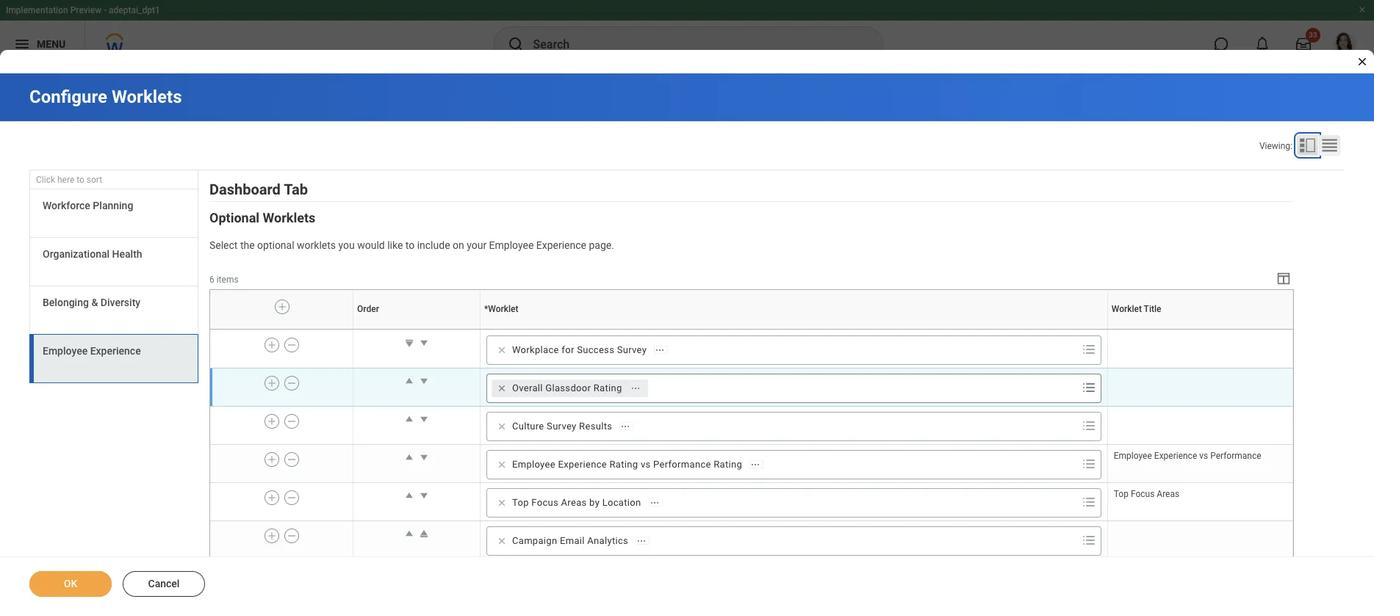 Task type: vqa. For each thing, say whether or not it's contained in the screenshot.
"row" element containing Culture Survey Results
yes



Task type: locate. For each thing, give the bounding box(es) containing it.
0 horizontal spatial to
[[77, 175, 84, 185]]

6 row element from the top
[[210, 521, 1293, 560]]

3 minus image from the top
[[287, 530, 297, 543]]

related actions image for top focus areas by location
[[649, 498, 660, 508]]

experience
[[536, 240, 586, 251], [90, 346, 141, 357], [1154, 451, 1197, 461], [558, 459, 607, 470]]

select
[[209, 240, 238, 251]]

1 vertical spatial minus image
[[287, 415, 297, 428]]

1 caret up image from the top
[[402, 374, 417, 389]]

employee inside navigation pane region
[[43, 346, 88, 357]]

0 horizontal spatial order
[[357, 305, 379, 315]]

1 caret down image from the top
[[417, 336, 431, 350]]

to left sort
[[77, 175, 84, 185]]

experience up top focus areas
[[1154, 451, 1197, 461]]

x small image inside 'culture survey results, press delete to clear value.' option
[[495, 420, 509, 434]]

survey
[[617, 345, 647, 356], [547, 421, 577, 432]]

configure worklets dialog
[[0, 0, 1374, 611]]

overall
[[512, 383, 543, 394]]

3 row element from the top
[[210, 407, 1293, 445]]

0 horizontal spatial focus
[[532, 497, 559, 508]]

areas down 'employee experience vs performance'
[[1157, 489, 1180, 500]]

tab
[[284, 181, 308, 198]]

worklets inside group
[[263, 210, 315, 226]]

related actions image for employee experience rating vs performance rating
[[750, 460, 761, 470]]

you
[[338, 240, 355, 251]]

plus image
[[267, 339, 277, 352], [267, 415, 277, 428], [267, 453, 277, 467], [267, 492, 277, 505]]

1 row element from the top
[[210, 290, 1296, 329]]

employee experience rating vs performance rating element
[[512, 458, 742, 472]]

caret up image
[[402, 374, 417, 389], [402, 412, 417, 427], [402, 450, 417, 465], [402, 527, 417, 542]]

1 horizontal spatial focus
[[1131, 489, 1155, 500]]

glassdoor
[[545, 383, 591, 394]]

3 x small image from the top
[[495, 420, 509, 434]]

belonging & diversity
[[43, 297, 140, 309]]

focus up campaign
[[532, 497, 559, 508]]

configure worklets main content
[[0, 73, 1374, 611]]

order
[[357, 305, 379, 315], [416, 329, 418, 330]]

related actions image inside 'culture survey results, press delete to clear value.' option
[[620, 422, 631, 432]]

plus image
[[277, 301, 287, 314], [267, 377, 277, 390], [267, 530, 277, 543]]

vs
[[1199, 451, 1208, 461], [641, 459, 651, 470]]

prompts image for survey
[[1080, 341, 1098, 359]]

focus down 'employee experience vs performance'
[[1131, 489, 1155, 500]]

minus image for workplace
[[287, 339, 297, 352]]

x small image inside overall glassdoor rating, press delete to clear value. option
[[495, 381, 509, 396]]

2 prompts image from the top
[[1080, 456, 1098, 473]]

campaign email analytics, press delete to clear value. option
[[492, 533, 654, 550]]

areas
[[1157, 489, 1180, 500], [561, 497, 587, 508]]

prompts image
[[1080, 341, 1098, 359], [1080, 456, 1098, 473], [1080, 494, 1098, 511], [1080, 532, 1098, 550]]

experience up "top focus areas by location"
[[558, 459, 607, 470]]

x small image inside top focus areas by location, press delete to clear value. "option"
[[495, 496, 509, 511]]

4 caret down image from the top
[[417, 450, 431, 465]]

0 vertical spatial survey
[[617, 345, 647, 356]]

employee up top focus areas
[[1114, 451, 1152, 461]]

2 vertical spatial minus image
[[287, 530, 297, 543]]

5 x small image from the top
[[495, 496, 509, 511]]

workplace for success survey
[[512, 345, 647, 356]]

top inside "option"
[[512, 497, 529, 508]]

minus image
[[287, 339, 297, 352], [287, 415, 297, 428], [287, 453, 297, 467]]

worklet title column header
[[1108, 329, 1293, 331]]

rating
[[594, 383, 622, 394], [610, 459, 638, 470], [714, 459, 742, 470]]

on
[[453, 240, 464, 251]]

analytics
[[587, 536, 628, 547]]

0 vertical spatial worklets
[[112, 87, 182, 107]]

focus inside "option"
[[532, 497, 559, 508]]

1 vertical spatial minus image
[[287, 492, 297, 505]]

top focus areas
[[1114, 489, 1180, 500]]

2 x small image from the top
[[495, 381, 509, 396]]

4 row element from the top
[[210, 445, 1293, 483]]

related actions image for culture survey results
[[620, 422, 631, 432]]

4 prompts image from the top
[[1080, 532, 1098, 550]]

experience for employee experience
[[90, 346, 141, 357]]

3 caret down image from the top
[[417, 412, 431, 427]]

5 row element from the top
[[210, 483, 1293, 521]]

4 caret up image from the top
[[402, 527, 417, 542]]

list box
[[29, 190, 198, 384]]

campaign email analytics
[[512, 536, 628, 547]]

caret down image for third minus icon from the bottom
[[417, 374, 431, 389]]

top
[[1114, 489, 1129, 500], [512, 497, 529, 508]]

list box inside configure worklets main content
[[29, 190, 198, 384]]

0 horizontal spatial top
[[512, 497, 529, 508]]

order up caret bottom 'icon'
[[416, 329, 418, 330]]

organizational
[[43, 249, 110, 260]]

optional
[[257, 240, 294, 251]]

items
[[217, 275, 239, 285]]

x small image for overall glassdoor rating
[[495, 381, 509, 396]]

overall glassdoor rating, press delete to clear value. option
[[492, 380, 648, 398]]

0 vertical spatial order
[[357, 305, 379, 315]]

3 prompts image from the top
[[1080, 494, 1098, 511]]

x small image inside employee experience rating vs performance rating, press delete to clear value. option
[[495, 458, 509, 472]]

prompts image
[[1080, 379, 1098, 397], [1080, 417, 1098, 435]]

top focus areas by location, press delete to clear value. option
[[492, 495, 667, 512]]

6 items
[[209, 275, 239, 285]]

caret down image
[[417, 336, 431, 350], [417, 374, 431, 389], [417, 412, 431, 427], [417, 450, 431, 465]]

order for order worklet worklet title
[[416, 329, 418, 330]]

select the optional worklets you would like to include on your employee experience page.
[[209, 240, 614, 251]]

0 horizontal spatial areas
[[561, 497, 587, 508]]

optional worklets
[[209, 210, 315, 226]]

2 minus image from the top
[[287, 492, 297, 505]]

survey right culture
[[547, 421, 577, 432]]

related actions image inside top focus areas by location, press delete to clear value. "option"
[[649, 498, 660, 508]]

4 plus image from the top
[[267, 492, 277, 505]]

click here to sort button
[[29, 171, 198, 190]]

minus image for culture
[[287, 415, 297, 428]]

email
[[560, 536, 585, 547]]

experience left page. at the left top of page
[[536, 240, 586, 251]]

2 vertical spatial minus image
[[287, 453, 297, 467]]

employee inside option
[[512, 459, 556, 470]]

2 minus image from the top
[[287, 415, 297, 428]]

1 vertical spatial worklets
[[263, 210, 315, 226]]

0 horizontal spatial vs
[[641, 459, 651, 470]]

experience inside navigation pane region
[[90, 346, 141, 357]]

1 minus image from the top
[[287, 339, 297, 352]]

performance
[[1210, 451, 1261, 461], [653, 459, 711, 470]]

employee for employee experience
[[43, 346, 88, 357]]

3 caret up image from the top
[[402, 450, 417, 465]]

experience inside option
[[558, 459, 607, 470]]

click here to sort
[[36, 175, 102, 185]]

1 vertical spatial prompts image
[[1080, 417, 1098, 435]]

order up order column header
[[357, 305, 379, 315]]

areas for top focus areas by location
[[561, 497, 587, 508]]

title
[[1144, 305, 1161, 315], [1201, 329, 1202, 330]]

employee down culture
[[512, 459, 556, 470]]

employee
[[489, 240, 534, 251], [43, 346, 88, 357], [1114, 451, 1152, 461], [512, 459, 556, 470]]

0 vertical spatial to
[[77, 175, 84, 185]]

1 prompts image from the top
[[1080, 341, 1098, 359]]

campaign email analytics element
[[512, 535, 628, 548]]

focus
[[1131, 489, 1155, 500], [532, 497, 559, 508]]

implementation preview -   adeptai_dpt1
[[6, 5, 160, 15]]

1 minus image from the top
[[287, 377, 297, 390]]

0 horizontal spatial title
[[1144, 305, 1161, 315]]

employee experience rating vs performance rating, press delete to clear value. option
[[492, 456, 768, 474]]

0 vertical spatial minus image
[[287, 377, 297, 390]]

row element containing culture survey results
[[210, 407, 1293, 445]]

related actions image inside employee experience rating vs performance rating, press delete to clear value. option
[[750, 460, 761, 470]]

top focus areas by location
[[512, 497, 641, 508]]

health
[[112, 249, 142, 260]]

plus image for workplace for success survey
[[267, 339, 277, 352]]

Toggle to List Detail view radio
[[1297, 135, 1318, 156]]

row element containing employee experience rating vs performance rating
[[210, 445, 1293, 483]]

profile logan mcneil element
[[1324, 28, 1365, 60]]

0 vertical spatial title
[[1144, 305, 1161, 315]]

plus image for minus icon related to caret top image
[[267, 530, 277, 543]]

row element containing top focus areas by location
[[210, 483, 1293, 521]]

1 horizontal spatial survey
[[617, 345, 647, 356]]

order column header
[[353, 329, 480, 331]]

1 horizontal spatial areas
[[1157, 489, 1180, 500]]

caret down image for culture minus image
[[417, 412, 431, 427]]

row element
[[210, 290, 1296, 329], [210, 331, 1293, 368], [210, 407, 1293, 445], [210, 445, 1293, 483], [210, 483, 1293, 521], [210, 521, 1293, 560]]

1 vertical spatial plus image
[[267, 377, 277, 390]]

workforce
[[43, 200, 90, 212]]

list box containing workforce planning
[[29, 190, 198, 384]]

experience down diversity
[[90, 346, 141, 357]]

here
[[57, 175, 74, 185]]

1 plus image from the top
[[267, 339, 277, 352]]

vs inside option
[[641, 459, 651, 470]]

worklet
[[488, 305, 518, 315], [1112, 305, 1142, 315], [793, 329, 795, 330], [1198, 329, 1201, 330]]

worklets
[[112, 87, 182, 107], [263, 210, 315, 226]]

employee down belonging
[[43, 346, 88, 357]]

location
[[602, 497, 641, 508]]

areas inside "option"
[[561, 497, 587, 508]]

close environment banner image
[[1358, 5, 1367, 14]]

minus image
[[287, 377, 297, 390], [287, 492, 297, 505], [287, 530, 297, 543]]

2 plus image from the top
[[267, 415, 277, 428]]

to inside popup button
[[77, 175, 84, 185]]

caret down image for third minus image
[[417, 450, 431, 465]]

configure worklets
[[29, 87, 182, 107]]

x small image for workplace for success survey
[[495, 343, 509, 358]]

1 horizontal spatial performance
[[1210, 451, 1261, 461]]

1 horizontal spatial to
[[405, 240, 415, 251]]

2 caret up image from the top
[[402, 412, 417, 427]]

title inside row element
[[1144, 305, 1161, 315]]

prompts image for vs
[[1080, 456, 1098, 473]]

1 vertical spatial to
[[405, 240, 415, 251]]

top for top focus areas by location
[[512, 497, 529, 508]]

1 horizontal spatial title
[[1201, 329, 1202, 330]]

1 x small image from the top
[[495, 343, 509, 358]]

rating for glassdoor
[[594, 383, 622, 394]]

by
[[589, 497, 600, 508]]

4 x small image from the top
[[495, 458, 509, 472]]

1 horizontal spatial order
[[416, 329, 418, 330]]

diversity
[[101, 297, 140, 309]]

employee experience vs performance
[[1114, 451, 1261, 461]]

row element containing order
[[210, 290, 1296, 329]]

related actions image inside overall glassdoor rating, press delete to clear value. option
[[630, 383, 641, 394]]

2 vertical spatial plus image
[[267, 530, 277, 543]]

related actions image for overall glassdoor rating
[[630, 383, 641, 394]]

3 plus image from the top
[[267, 453, 277, 467]]

employee experience rating vs performance rating
[[512, 459, 742, 470]]

1 prompts image from the top
[[1080, 379, 1098, 397]]

0 horizontal spatial worklets
[[112, 87, 182, 107]]

optional worklets button
[[209, 210, 315, 226]]

would
[[357, 240, 385, 251]]

culture survey results element
[[512, 420, 612, 434]]

caret up image for third minus image caret down image
[[402, 450, 417, 465]]

x small image for culture survey results
[[495, 420, 509, 434]]

0 horizontal spatial survey
[[547, 421, 577, 432]]

workplace for success survey element
[[512, 344, 647, 357]]

survey left related actions icon
[[617, 345, 647, 356]]

the
[[240, 240, 255, 251]]

1 vertical spatial order
[[416, 329, 418, 330]]

0 vertical spatial prompts image
[[1080, 379, 1098, 397]]

1 vertical spatial title
[[1201, 329, 1202, 330]]

1 horizontal spatial worklets
[[263, 210, 315, 226]]

1 vertical spatial survey
[[547, 421, 577, 432]]

order worklet worklet title
[[416, 329, 1202, 330]]

0 horizontal spatial performance
[[653, 459, 711, 470]]

to right like
[[405, 240, 415, 251]]

to
[[77, 175, 84, 185], [405, 240, 415, 251]]

like
[[387, 240, 403, 251]]

2 row element from the top
[[210, 331, 1293, 368]]

worklets
[[297, 240, 336, 251]]

areas for top focus areas
[[1157, 489, 1180, 500]]

caret up image for caret down image related to culture minus image
[[402, 412, 417, 427]]

areas left by
[[561, 497, 587, 508]]

caret down image for minus image related to workplace
[[417, 336, 431, 350]]

workplace
[[512, 345, 559, 356]]

x small image
[[495, 343, 509, 358], [495, 381, 509, 396], [495, 420, 509, 434], [495, 458, 509, 472], [495, 496, 509, 511]]

2 caret down image from the top
[[417, 374, 431, 389]]

related actions image
[[630, 383, 641, 394], [620, 422, 631, 432], [750, 460, 761, 470], [649, 498, 660, 508], [636, 536, 647, 547]]

inbox large image
[[1296, 37, 1311, 51]]

0 vertical spatial minus image
[[287, 339, 297, 352]]

planning
[[93, 200, 133, 212]]

1 horizontal spatial vs
[[1199, 451, 1208, 461]]

worklets for configure worklets
[[112, 87, 182, 107]]

1 horizontal spatial top
[[1114, 489, 1129, 500]]

optional worklets group
[[209, 209, 1296, 561]]



Task type: describe. For each thing, give the bounding box(es) containing it.
ok button
[[29, 572, 112, 597]]

0 vertical spatial plus image
[[277, 301, 287, 314]]

cancel
[[148, 578, 180, 590]]

experience for employee experience vs performance
[[1154, 451, 1197, 461]]

x small image
[[495, 534, 509, 549]]

to inside the optional worklets group
[[405, 240, 415, 251]]

top for top focus areas
[[1114, 489, 1129, 500]]

implementation
[[6, 5, 68, 15]]

caret down image
[[417, 489, 431, 503]]

adeptai_dpt1
[[109, 5, 160, 15]]

optional
[[209, 210, 259, 226]]

related actions image for campaign email analytics
[[636, 536, 647, 547]]

viewing:
[[1260, 141, 1293, 151]]

include
[[417, 240, 450, 251]]

caret up image for caret top image
[[402, 527, 417, 542]]

for
[[562, 345, 574, 356]]

employee experience
[[43, 346, 141, 357]]

belonging
[[43, 297, 89, 309]]

culture
[[512, 421, 544, 432]]

related actions image
[[655, 345, 665, 355]]

prompts image for by
[[1080, 494, 1098, 511]]

caret up image
[[402, 489, 417, 503]]

plus image for culture survey results
[[267, 415, 277, 428]]

close configure worklets image
[[1357, 56, 1368, 68]]

&
[[91, 297, 98, 309]]

* worklet
[[484, 305, 518, 315]]

worklet title
[[1112, 305, 1161, 315]]

order for order
[[357, 305, 379, 315]]

worklet column header
[[480, 329, 1108, 331]]

minus image for caret top image
[[287, 530, 297, 543]]

focus for top focus areas
[[1131, 489, 1155, 500]]

overall glassdoor rating element
[[512, 382, 622, 395]]

configure
[[29, 87, 107, 107]]

rating for experience
[[610, 459, 638, 470]]

viewing: option group
[[1260, 135, 1345, 159]]

x small image for employee experience rating vs performance rating
[[495, 458, 509, 472]]

survey inside option
[[547, 421, 577, 432]]

workforce planning
[[43, 200, 133, 212]]

overall glassdoor rating
[[512, 383, 622, 394]]

results
[[579, 421, 612, 432]]

focus for top focus areas by location
[[532, 497, 559, 508]]

row element containing workplace for success survey
[[210, 331, 1293, 368]]

notifications large image
[[1255, 37, 1270, 51]]

*
[[484, 305, 488, 315]]

organizational health
[[43, 249, 142, 260]]

search image
[[507, 35, 524, 53]]

click
[[36, 175, 55, 185]]

success
[[577, 345, 614, 356]]

employee for employee experience rating vs performance rating
[[512, 459, 556, 470]]

6
[[209, 275, 214, 285]]

performance inside option
[[653, 459, 711, 470]]

top focus areas by location element
[[512, 497, 641, 510]]

-
[[104, 5, 107, 15]]

sort
[[87, 175, 102, 185]]

x small image for top focus areas by location
[[495, 496, 509, 511]]

dashboard
[[209, 181, 281, 198]]

preview
[[70, 5, 102, 15]]

navigation pane region
[[29, 171, 198, 387]]

dashboard tab
[[209, 181, 308, 198]]

employee right your
[[489, 240, 534, 251]]

cancel button
[[123, 572, 205, 597]]

Toggle to Grid view radio
[[1319, 135, 1340, 156]]

campaign
[[512, 536, 557, 547]]

experience for employee experience rating vs performance rating
[[558, 459, 607, 470]]

worklets for optional worklets
[[263, 210, 315, 226]]

caret top image
[[417, 527, 431, 542]]

your
[[467, 240, 487, 251]]

implementation preview -   adeptai_dpt1 banner
[[0, 0, 1374, 68]]

page.
[[589, 240, 614, 251]]

workplace for success survey, press delete to clear value. option
[[492, 342, 673, 359]]

survey inside option
[[617, 345, 647, 356]]

ok
[[64, 578, 77, 590]]

plus image for top focus areas by location
[[267, 492, 277, 505]]

culture survey results, press delete to clear value. option
[[492, 418, 638, 436]]

caret up image for caret down image corresponding to third minus icon from the bottom
[[402, 374, 417, 389]]

2 prompts image from the top
[[1080, 417, 1098, 435]]

minus image for caret down icon
[[287, 492, 297, 505]]

caret bottom image
[[402, 336, 417, 350]]

plus image for third minus icon from the bottom
[[267, 377, 277, 390]]

click to view/edit grid preferences image
[[1276, 270, 1292, 286]]

row element containing campaign email analytics
[[210, 521, 1293, 560]]

culture survey results
[[512, 421, 612, 432]]

employee for employee experience vs performance
[[1114, 451, 1152, 461]]

3 minus image from the top
[[287, 453, 297, 467]]



